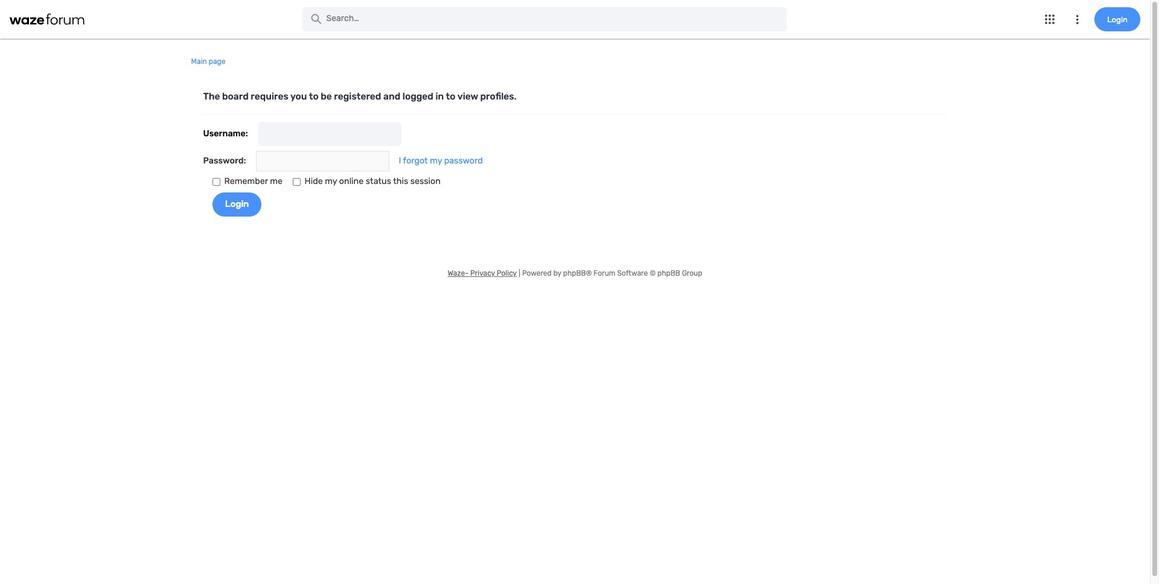Task type: locate. For each thing, give the bounding box(es) containing it.
by
[[553, 269, 561, 277]]

my right the forgot
[[430, 156, 442, 166]]

requires
[[251, 91, 288, 102]]

this
[[393, 177, 408, 187]]

Username: text field
[[258, 122, 401, 146]]

1 horizontal spatial to
[[446, 91, 456, 102]]

password
[[444, 156, 483, 166]]

1 to from the left
[[309, 91, 319, 102]]

online
[[339, 177, 364, 187]]

i
[[399, 156, 401, 166]]

phpbb
[[658, 269, 680, 277]]

to left be
[[309, 91, 319, 102]]

in
[[436, 91, 444, 102]]

the board requires you to be registered and logged in to view profiles.
[[203, 91, 517, 102]]

1 horizontal spatial my
[[430, 156, 442, 166]]

you
[[290, 91, 307, 102]]

None submit
[[213, 192, 262, 216]]

0 horizontal spatial my
[[325, 177, 337, 187]]

waze- privacy policy link
[[448, 269, 517, 277]]

Remember me checkbox
[[213, 178, 220, 186]]

i forgot my password link
[[399, 156, 483, 167]]

my
[[430, 156, 442, 166], [325, 177, 337, 187]]

Password: password field
[[256, 151, 390, 172]]

main page link
[[191, 54, 225, 70]]

hide
[[305, 177, 323, 187]]

forgot
[[403, 156, 428, 166]]

my right the hide
[[325, 177, 337, 187]]

0 horizontal spatial to
[[309, 91, 319, 102]]

group
[[682, 269, 703, 277]]

2 to from the left
[[446, 91, 456, 102]]

to right in
[[446, 91, 456, 102]]

page
[[209, 57, 225, 66]]

main
[[191, 57, 207, 66]]

to
[[309, 91, 319, 102], [446, 91, 456, 102]]



Task type: vqa. For each thing, say whether or not it's contained in the screenshot.
the top road closed image
no



Task type: describe. For each thing, give the bounding box(es) containing it.
policy
[[497, 269, 517, 277]]

session
[[410, 177, 441, 187]]

username:
[[203, 129, 248, 139]]

software
[[617, 269, 648, 277]]

i forgot my password
[[399, 156, 483, 166]]

profiles.
[[480, 91, 517, 102]]

status
[[366, 177, 391, 187]]

Hide my online status this session checkbox
[[293, 178, 301, 186]]

privacy
[[470, 269, 495, 277]]

hide my online status this session
[[303, 177, 441, 187]]

phpbb®
[[563, 269, 592, 277]]

|
[[519, 269, 520, 277]]

waze-
[[448, 269, 469, 277]]

powered
[[522, 269, 552, 277]]

forum
[[594, 269, 616, 277]]

waze- privacy policy | powered by phpbb® forum software © phpbb group
[[448, 269, 703, 277]]

board
[[222, 91, 249, 102]]

the
[[203, 91, 220, 102]]

be
[[321, 91, 332, 102]]

view
[[457, 91, 478, 102]]

me
[[270, 177, 283, 187]]

password:
[[203, 156, 246, 166]]

0 vertical spatial my
[[430, 156, 442, 166]]

1 vertical spatial my
[[325, 177, 337, 187]]

©
[[650, 269, 656, 277]]

logged
[[403, 91, 433, 102]]

remember
[[224, 177, 268, 187]]

registered
[[334, 91, 381, 102]]

main page
[[191, 57, 225, 66]]

and
[[383, 91, 400, 102]]

remember me
[[222, 177, 283, 187]]



